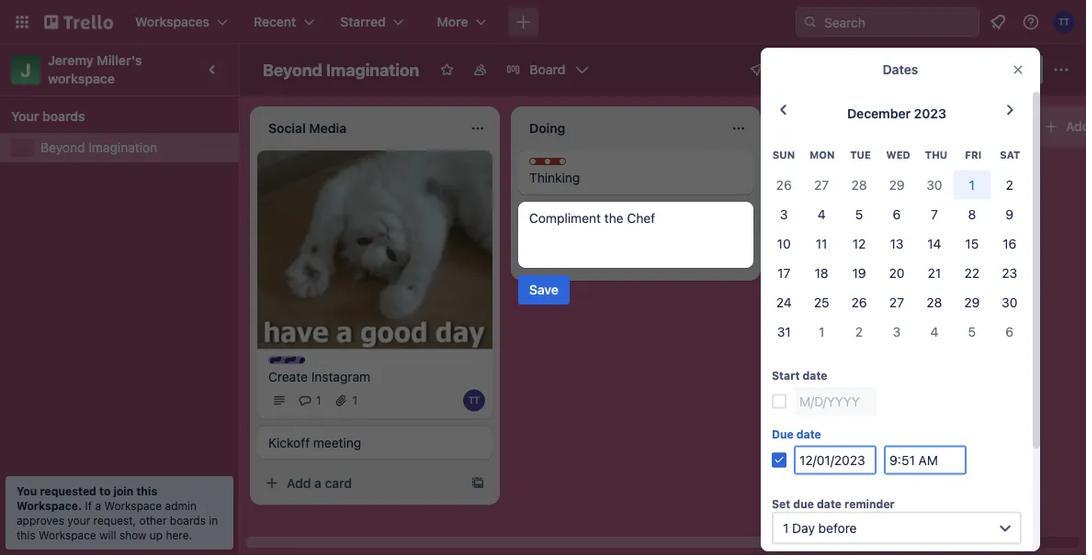 Task type: locate. For each thing, give the bounding box(es) containing it.
5 down the 22 button on the right of page
[[968, 324, 976, 339]]

3 down members
[[893, 324, 901, 339]]

3 button up 10
[[765, 200, 803, 229]]

add down kickoff
[[287, 476, 311, 491]]

0 vertical spatial add a card
[[809, 167, 874, 182]]

1 vertical spatial beyond
[[40, 140, 85, 155]]

1 vertical spatial workspace
[[39, 529, 96, 542]]

2 horizontal spatial add a card button
[[779, 160, 985, 189]]

add a card down mon
[[809, 167, 874, 182]]

a inside if a workspace admin approves your request, other boards in this workspace will show up here.
[[95, 500, 101, 513]]

compliment the chef link
[[529, 209, 742, 228]]

1 vertical spatial edit
[[792, 408, 816, 423]]

0 vertical spatial 4
[[817, 207, 826, 222]]

27 down 20 button
[[889, 295, 904, 310]]

1
[[969, 177, 975, 192], [819, 324, 824, 339], [316, 395, 321, 407], [352, 395, 358, 407], [783, 521, 789, 536]]

thinking link
[[529, 169, 742, 187]]

0 horizontal spatial beyond
[[40, 140, 85, 155]]

1 vertical spatial this
[[17, 529, 36, 542]]

create from template… image for compliment the chef
[[731, 252, 746, 266]]

1 vertical spatial add a card button
[[518, 244, 724, 274]]

0 vertical spatial beyond
[[263, 60, 322, 79]]

19
[[852, 265, 866, 281]]

show menu image
[[1052, 61, 1070, 79]]

date up before
[[817, 498, 842, 511]]

6 button down 23 button
[[991, 317, 1028, 347]]

imagination down your boards with 1 items element
[[88, 140, 157, 155]]

1 horizontal spatial workspace
[[104, 500, 162, 513]]

4 down 21 button
[[930, 324, 938, 339]]

search image
[[803, 15, 818, 29]]

boards right 'your'
[[42, 109, 85, 124]]

1 vertical spatial 28 button
[[916, 288, 953, 317]]

0 vertical spatial 29 button
[[878, 170, 916, 200]]

0 vertical spatial 30 button
[[916, 170, 953, 200]]

card down tue
[[847, 167, 874, 182]]

change members
[[792, 275, 899, 290]]

1 vertical spatial 29 button
[[953, 288, 991, 317]]

a right if
[[95, 500, 101, 513]]

jeremy
[[48, 53, 94, 68]]

change inside button
[[792, 308, 839, 323]]

change inside button
[[792, 275, 839, 290]]

card
[[847, 167, 874, 182], [828, 209, 855, 224], [586, 251, 613, 266], [325, 476, 352, 491]]

1 horizontal spatial imagination
[[326, 60, 419, 79]]

1 left day
[[783, 521, 789, 536]]

change cover button
[[761, 301, 887, 331]]

add a card button down the
[[518, 244, 724, 274]]

wed
[[886, 150, 910, 162]]

0 horizontal spatial 27 button
[[803, 170, 840, 200]]

1 vertical spatial 6 button
[[991, 317, 1028, 347]]

5
[[855, 207, 863, 222], [968, 324, 976, 339]]

approves
[[17, 515, 64, 527]]

10 button
[[765, 229, 803, 258]]

M/D/YYYY text field
[[794, 387, 877, 417]]

1 horizontal spatial 6
[[1006, 324, 1014, 339]]

1 horizontal spatial this
[[136, 485, 157, 498]]

2 horizontal spatial add a card
[[809, 167, 874, 182]]

this right join
[[136, 485, 157, 498]]

29 button down wed at the right
[[878, 170, 916, 200]]

0 horizontal spatial 4
[[817, 207, 826, 222]]

3 left open
[[780, 207, 788, 222]]

13
[[890, 236, 904, 251]]

1 vertical spatial 4 button
[[916, 317, 953, 347]]

add for create from template… image
[[809, 167, 833, 182]]

29
[[889, 177, 905, 192], [964, 295, 980, 310]]

1 down create instagram
[[316, 395, 321, 407]]

0 horizontal spatial this
[[17, 529, 36, 542]]

4 button up the 11
[[803, 200, 840, 229]]

1 button
[[953, 170, 991, 200], [803, 317, 840, 347]]

1 vertical spatial 30 button
[[991, 288, 1028, 317]]

29 down the 22 button on the right of page
[[964, 295, 980, 310]]

boards down admin
[[170, 515, 206, 527]]

0 vertical spatial 2 button
[[991, 170, 1028, 200]]

primary element
[[0, 0, 1086, 44]]

20 button
[[878, 258, 916, 288]]

0 horizontal spatial 30
[[926, 177, 942, 192]]

6 button
[[878, 200, 916, 229], [991, 317, 1028, 347]]

30 down thu
[[926, 177, 942, 192]]

dates
[[819, 408, 853, 423]]

1 horizontal spatial 30 button
[[991, 288, 1028, 317]]

card down compliment the chef
[[586, 251, 613, 266]]

30 down 23 button
[[1002, 295, 1018, 310]]

2 change from the top
[[792, 308, 839, 323]]

beyond inside "link"
[[40, 140, 85, 155]]

1 for the leftmost 1 button
[[819, 324, 824, 339]]

0 vertical spatial change
[[792, 275, 839, 290]]

instagram
[[311, 369, 370, 384]]

edit for edit dates
[[792, 408, 816, 423]]

0 vertical spatial this
[[136, 485, 157, 498]]

1 vertical spatial create from template… image
[[470, 476, 485, 491]]

0 horizontal spatial 3 button
[[765, 200, 803, 229]]

1 horizontal spatial beyond imagination
[[263, 60, 419, 79]]

beyond imagination inside "link"
[[40, 140, 157, 155]]

0 vertical spatial add a card button
[[779, 160, 985, 189]]

1 vertical spatial 26 button
[[840, 288, 878, 317]]

create from template… image
[[731, 252, 746, 266], [470, 476, 485, 491]]

2 down sat
[[1006, 177, 1013, 192]]

imagination left star or unstar board image
[[326, 60, 419, 79]]

thu
[[925, 150, 948, 162]]

1 horizontal spatial 2 button
[[991, 170, 1028, 200]]

26 down 'sun'
[[776, 177, 792, 192]]

30 button up 7
[[916, 170, 953, 200]]

0 horizontal spatial 26 button
[[765, 170, 803, 200]]

this inside 'you requested to join this workspace.'
[[136, 485, 157, 498]]

6 button up 13
[[878, 200, 916, 229]]

28 button down 21
[[916, 288, 953, 317]]

1 vertical spatial 29
[[964, 295, 980, 310]]

jeremy miller (jeremymiller198) image
[[916, 57, 942, 83]]

1 vertical spatial 30
[[1002, 295, 1018, 310]]

card for create from template… image
[[847, 167, 874, 182]]

1 for 1 day before
[[783, 521, 789, 536]]

workspace
[[104, 500, 162, 513], [39, 529, 96, 542]]

1 vertical spatial 3 button
[[878, 317, 916, 347]]

add a card button down the kickoff meeting "link"
[[257, 469, 463, 498]]

14
[[927, 236, 941, 251]]

0 horizontal spatial beyond imagination
[[40, 140, 157, 155]]

date down move
[[803, 370, 827, 383]]

boards
[[42, 109, 85, 124], [170, 515, 206, 527]]

terry turtle (terryturtle) image
[[1053, 11, 1075, 33], [463, 390, 485, 412]]

29 down wed at the right
[[889, 177, 905, 192]]

0 horizontal spatial 27
[[814, 177, 829, 192]]

Search field
[[818, 8, 979, 36]]

4 for the leftmost 4 button
[[817, 207, 826, 222]]

1 horizontal spatial 5
[[968, 324, 976, 339]]

your
[[67, 515, 90, 527]]

27 down mon
[[814, 177, 829, 192]]

5 button up 12
[[840, 200, 878, 229]]

1 horizontal spatial 3
[[893, 324, 901, 339]]

18 button
[[803, 258, 840, 288]]

card down meeting
[[325, 476, 352, 491]]

30
[[926, 177, 942, 192], [1002, 295, 1018, 310]]

28 button down tue
[[840, 170, 878, 200]]

compliment the chef
[[529, 211, 655, 226]]

28 down tue
[[851, 177, 867, 192]]

archive button
[[761, 434, 849, 463]]

add a card for compliment the chef
[[548, 251, 613, 266]]

26 for the rightmost 26 'button'
[[851, 295, 867, 310]]

13 button
[[878, 229, 916, 258]]

set due date reminder
[[772, 498, 895, 511]]

share
[[997, 62, 1032, 77]]

0 vertical spatial create from template… image
[[731, 252, 746, 266]]

Board name text field
[[254, 55, 429, 85]]

terry turtle (terryturtle) image
[[892, 57, 918, 83]]

cover
[[842, 308, 876, 323]]

december
[[847, 106, 911, 121]]

color: purple, title: none image
[[268, 357, 305, 364]]

edit for edit labels
[[792, 242, 816, 257]]

workspace
[[48, 71, 115, 86]]

add down the show menu image on the right top
[[1066, 119, 1086, 134]]

0 horizontal spatial 6 button
[[878, 200, 916, 229]]

4 button
[[803, 200, 840, 229], [916, 317, 953, 347]]

0 horizontal spatial add a card button
[[257, 469, 463, 498]]

move button
[[761, 334, 836, 364]]

30 button down 23
[[991, 288, 1028, 317]]

0 vertical spatial edit
[[792, 242, 816, 257]]

Add time text field
[[884, 446, 967, 475]]

28 button
[[840, 170, 878, 200], [916, 288, 953, 317]]

28 down 21 button
[[927, 295, 942, 310]]

workspace down your at the bottom left of the page
[[39, 529, 96, 542]]

0 horizontal spatial create from template… image
[[470, 476, 485, 491]]

0 vertical spatial date
[[803, 370, 827, 383]]

0 horizontal spatial 2
[[855, 324, 863, 339]]

1 horizontal spatial terry turtle (terryturtle) image
[[1053, 11, 1075, 33]]

11
[[816, 236, 827, 251]]

0 vertical spatial 2
[[1006, 177, 1013, 192]]

date down edit dates
[[796, 428, 821, 441]]

last month image
[[773, 99, 795, 121]]

1 vertical spatial imagination
[[88, 140, 157, 155]]

1 vertical spatial beyond imagination
[[40, 140, 157, 155]]

edit dates
[[792, 408, 853, 423]]

add for create from template… icon associated with kickoff meeting
[[287, 476, 311, 491]]

29 button down the 22
[[953, 288, 991, 317]]

Compliment the Chef text field
[[529, 209, 742, 261]]

1 horizontal spatial 26
[[851, 295, 867, 310]]

day
[[792, 521, 815, 536]]

compliment
[[529, 211, 601, 226]]

1 down 'fri'
[[969, 177, 975, 192]]

edit left the 11
[[792, 242, 816, 257]]

change up move
[[792, 308, 839, 323]]

28
[[851, 177, 867, 192], [927, 295, 942, 310]]

chef
[[627, 211, 655, 226]]

add for compliment the chef's create from template… icon
[[548, 251, 572, 266]]

1 horizontal spatial 28
[[927, 295, 942, 310]]

4 button down 21 button
[[916, 317, 953, 347]]

29 button
[[878, 170, 916, 200], [953, 288, 991, 317]]

change members button
[[761, 268, 910, 298]]

before
[[818, 521, 857, 536]]

add up save
[[548, 251, 572, 266]]

2 down cover
[[855, 324, 863, 339]]

1 vertical spatial date
[[796, 428, 821, 441]]

workspace down join
[[104, 500, 162, 513]]

1 horizontal spatial add a card button
[[518, 244, 724, 274]]

6
[[893, 207, 901, 222], [1006, 324, 1014, 339]]

1 down the change cover
[[819, 324, 824, 339]]

date for start date
[[803, 370, 827, 383]]

1 vertical spatial change
[[792, 308, 839, 323]]

edit up due date
[[792, 408, 816, 423]]

add a card for kickoff meeting
[[287, 476, 352, 491]]

due
[[793, 498, 814, 511]]

4
[[817, 207, 826, 222], [930, 324, 938, 339]]

add a card button
[[779, 160, 985, 189], [518, 244, 724, 274], [257, 469, 463, 498]]

6 up 13
[[893, 207, 901, 222]]

here.
[[166, 529, 192, 542]]

change up the 25
[[792, 275, 839, 290]]

add a card down compliment the chef
[[548, 251, 613, 266]]

27 button
[[803, 170, 840, 200], [878, 288, 916, 317]]

0 horizontal spatial add a card
[[287, 476, 352, 491]]

31
[[777, 324, 791, 339]]

1 vertical spatial 26
[[851, 295, 867, 310]]

4 for the right 4 button
[[930, 324, 938, 339]]

open card
[[792, 209, 855, 224]]

0 vertical spatial 28 button
[[840, 170, 878, 200]]

5 up 12
[[855, 207, 863, 222]]

0 vertical spatial imagination
[[326, 60, 419, 79]]

a
[[836, 167, 843, 182], [575, 251, 582, 266], [314, 476, 321, 491], [95, 500, 101, 513]]

1 horizontal spatial 29
[[964, 295, 980, 310]]

11 button
[[803, 229, 840, 258]]

your
[[11, 109, 39, 124]]

0 horizontal spatial imagination
[[88, 140, 157, 155]]

next month image
[[999, 99, 1021, 121]]

add a card button down december
[[779, 160, 985, 189]]

1 vertical spatial add a card
[[548, 251, 613, 266]]

27 button down 20
[[878, 288, 916, 317]]

1 vertical spatial 2 button
[[840, 317, 878, 347]]

3 button right cover
[[878, 317, 916, 347]]

19 button
[[840, 258, 878, 288]]

to
[[99, 485, 111, 498]]

1 vertical spatial 4
[[930, 324, 938, 339]]

jeremy miller's workspace
[[48, 53, 145, 86]]

1 horizontal spatial 2
[[1006, 177, 1013, 192]]

0 horizontal spatial 29
[[889, 177, 905, 192]]

this
[[136, 485, 157, 498], [17, 529, 36, 542]]

0 vertical spatial beyond imagination
[[263, 60, 419, 79]]

the
[[604, 211, 624, 226]]

0 vertical spatial 30
[[926, 177, 942, 192]]

30 for the bottommost 30 button
[[1002, 295, 1018, 310]]

2 vertical spatial add a card
[[287, 476, 352, 491]]

27 button down mon
[[803, 170, 840, 200]]

0 horizontal spatial 29 button
[[878, 170, 916, 200]]

0 vertical spatial 3
[[780, 207, 788, 222]]

1 edit from the top
[[792, 242, 816, 257]]

this down approves
[[17, 529, 36, 542]]

create board or workspace image
[[514, 13, 532, 31]]

15
[[965, 236, 979, 251]]

0 horizontal spatial 5 button
[[840, 200, 878, 229]]

start date
[[772, 370, 827, 383]]

1 vertical spatial boards
[[170, 515, 206, 527]]

1 vertical spatial 3
[[893, 324, 901, 339]]

0 horizontal spatial 5
[[855, 207, 863, 222]]

set
[[772, 498, 790, 511]]

imagination inside "link"
[[88, 140, 157, 155]]

26 down members
[[851, 295, 867, 310]]

0 horizontal spatial 6
[[893, 207, 901, 222]]

boards inside if a workspace admin approves your request, other boards in this workspace will show up here.
[[170, 515, 206, 527]]

5 button
[[840, 200, 878, 229], [953, 317, 991, 347]]

star or unstar board image
[[440, 62, 454, 77]]

start
[[772, 370, 800, 383]]

1 vertical spatial terry turtle (terryturtle) image
[[463, 390, 485, 412]]

1 horizontal spatial 4
[[930, 324, 938, 339]]

due
[[772, 428, 794, 441]]

2
[[1006, 177, 1013, 192], [855, 324, 863, 339]]

other
[[139, 515, 167, 527]]

2 edit from the top
[[792, 408, 816, 423]]

1 change from the top
[[792, 275, 839, 290]]

date
[[803, 370, 827, 383], [796, 428, 821, 441], [817, 498, 842, 511]]

5 button down the 22 button on the right of page
[[953, 317, 991, 347]]

add a card down kickoff meeting
[[287, 476, 352, 491]]

0 vertical spatial 5 button
[[840, 200, 878, 229]]

4 up the 11
[[817, 207, 826, 222]]

6 down 23 button
[[1006, 324, 1014, 339]]

automation image
[[774, 55, 800, 81]]

create from template… image
[[992, 167, 1007, 182]]

26 for 26 'button' to the top
[[776, 177, 792, 192]]

open
[[792, 209, 825, 224]]

1 horizontal spatial 6 button
[[991, 317, 1028, 347]]

add down mon
[[809, 167, 833, 182]]



Task type: vqa. For each thing, say whether or not it's contained in the screenshot.
Open card link
yes



Task type: describe. For each thing, give the bounding box(es) containing it.
show
[[119, 529, 146, 542]]

card for create from template… icon associated with kickoff meeting
[[325, 476, 352, 491]]

back to home image
[[44, 7, 113, 37]]

you
[[17, 485, 37, 498]]

admin
[[165, 500, 197, 513]]

miller's
[[97, 53, 142, 68]]

due date
[[772, 428, 821, 441]]

12 button
[[840, 229, 878, 258]]

a up open card
[[836, 167, 843, 182]]

copy button
[[761, 368, 835, 397]]

0 horizontal spatial terry turtle (terryturtle) image
[[463, 390, 485, 412]]

edit dates button
[[761, 401, 864, 430]]

kickoff meeting link
[[268, 434, 481, 452]]

0 horizontal spatial 4 button
[[803, 200, 840, 229]]

close popover image
[[1011, 62, 1025, 77]]

a down kickoff meeting
[[314, 476, 321, 491]]

your boards with 1 items element
[[11, 106, 219, 128]]

0 horizontal spatial 28 button
[[840, 170, 878, 200]]

your boards
[[11, 109, 85, 124]]

22 button
[[953, 258, 991, 288]]

power ups image
[[749, 62, 763, 77]]

0 vertical spatial 3 button
[[765, 200, 803, 229]]

thinking
[[529, 170, 580, 186]]

archive
[[792, 441, 838, 456]]

move
[[792, 341, 825, 357]]

card for compliment the chef's create from template… icon
[[586, 251, 613, 266]]

17
[[777, 265, 790, 281]]

will
[[99, 529, 116, 542]]

1 for rightmost 1 button
[[969, 177, 975, 192]]

2 vertical spatial date
[[817, 498, 842, 511]]

open information menu image
[[1022, 13, 1040, 31]]

kickoff
[[268, 435, 310, 451]]

1 horizontal spatial 28 button
[[916, 288, 953, 317]]

1 horizontal spatial 5 button
[[953, 317, 991, 347]]

30 for leftmost 30 button
[[926, 177, 942, 192]]

1 horizontal spatial 26 button
[[840, 288, 878, 317]]

23 button
[[991, 258, 1028, 288]]

0 horizontal spatial 30 button
[[916, 170, 953, 200]]

9 button
[[991, 200, 1028, 229]]

25 button
[[803, 288, 840, 317]]

24 button
[[765, 288, 803, 317]]

1 horizontal spatial 1 button
[[953, 170, 991, 200]]

17 button
[[765, 258, 803, 288]]

save
[[529, 283, 558, 298]]

imagination inside board name text field
[[326, 60, 419, 79]]

create instagram link
[[268, 368, 481, 386]]

change cover
[[792, 308, 876, 323]]

0 notifications image
[[987, 11, 1009, 33]]

7 button
[[916, 200, 953, 229]]

beyond imagination inside board name text field
[[263, 60, 419, 79]]

0 vertical spatial 29
[[889, 177, 905, 192]]

beyond inside board name text field
[[263, 60, 322, 79]]

0 vertical spatial 27
[[814, 177, 829, 192]]

request,
[[93, 515, 136, 527]]

7
[[931, 207, 938, 222]]

1 horizontal spatial 4 button
[[916, 317, 953, 347]]

0 vertical spatial 6
[[893, 207, 901, 222]]

16 button
[[991, 229, 1028, 258]]

this inside if a workspace admin approves your request, other boards in this workspace will show up here.
[[17, 529, 36, 542]]

tue
[[850, 150, 871, 162]]

if
[[85, 500, 92, 513]]

sat
[[1000, 150, 1020, 162]]

0 horizontal spatial workspace
[[39, 529, 96, 542]]

1 vertical spatial 27 button
[[878, 288, 916, 317]]

12
[[852, 236, 866, 251]]

card up 12
[[828, 209, 855, 224]]

up
[[150, 529, 163, 542]]

kickoff meeting
[[268, 435, 361, 451]]

join
[[113, 485, 134, 498]]

0 vertical spatial 26 button
[[765, 170, 803, 200]]

meeting
[[313, 435, 361, 451]]

24
[[776, 295, 792, 310]]

21 button
[[916, 258, 953, 288]]

0 vertical spatial workspace
[[104, 500, 162, 513]]

board
[[530, 62, 566, 77]]

add button
[[1033, 107, 1086, 147]]

create
[[268, 369, 308, 384]]

thoughts
[[548, 159, 598, 172]]

16
[[1003, 236, 1017, 251]]

mon
[[810, 150, 835, 162]]

1 vertical spatial 28
[[927, 295, 942, 310]]

22
[[964, 265, 980, 281]]

1 vertical spatial 5
[[968, 324, 976, 339]]

beyond imagination link
[[40, 139, 228, 157]]

december 2023
[[847, 106, 946, 121]]

18
[[815, 265, 829, 281]]

1 horizontal spatial 3 button
[[878, 317, 916, 347]]

2023
[[914, 106, 946, 121]]

0 horizontal spatial 1 button
[[803, 317, 840, 347]]

edit labels
[[792, 242, 855, 257]]

0 vertical spatial 6 button
[[878, 200, 916, 229]]

31 button
[[765, 317, 803, 347]]

sun
[[773, 150, 795, 162]]

add a card button for compliment the chef
[[518, 244, 724, 274]]

copy
[[792, 374, 824, 390]]

fri
[[965, 150, 982, 162]]

1 day before
[[783, 521, 857, 536]]

j
[[21, 59, 31, 80]]

0 vertical spatial 5
[[855, 207, 863, 222]]

23
[[1002, 265, 1017, 281]]

save button
[[518, 276, 569, 305]]

1 horizontal spatial 29 button
[[953, 288, 991, 317]]

0 horizontal spatial boards
[[42, 109, 85, 124]]

0 horizontal spatial 3
[[780, 207, 788, 222]]

0 vertical spatial terry turtle (terryturtle) image
[[1053, 11, 1075, 33]]

8 button
[[953, 200, 991, 229]]

a down compliment the chef
[[575, 251, 582, 266]]

1 vertical spatial 27
[[889, 295, 904, 310]]

members
[[842, 275, 899, 290]]

labels
[[819, 242, 855, 257]]

requested
[[40, 485, 96, 498]]

M/D/YYYY text field
[[794, 446, 877, 475]]

create instagram
[[268, 369, 370, 384]]

if a workspace admin approves your request, other boards in this workspace will show up here.
[[17, 500, 218, 542]]

1 vertical spatial 2
[[855, 324, 863, 339]]

edit labels button
[[761, 235, 866, 265]]

date for due date
[[796, 428, 821, 441]]

workspace visible image
[[473, 62, 487, 77]]

0 horizontal spatial 28
[[851, 177, 867, 192]]

1 down the instagram
[[352, 395, 358, 407]]

15 button
[[953, 229, 991, 258]]

color: bold red, title: "thoughts" element
[[529, 158, 598, 172]]

rubyanndersson (rubyanndersson) image
[[940, 57, 965, 83]]

in
[[209, 515, 218, 527]]

9
[[1006, 207, 1014, 222]]

0 vertical spatial 27 button
[[803, 170, 840, 200]]

reminder
[[845, 498, 895, 511]]

add a card button for kickoff meeting
[[257, 469, 463, 498]]

change for change cover
[[792, 308, 839, 323]]

create from template… image for kickoff meeting
[[470, 476, 485, 491]]

change for change members
[[792, 275, 839, 290]]

open card link
[[761, 202, 866, 232]]



